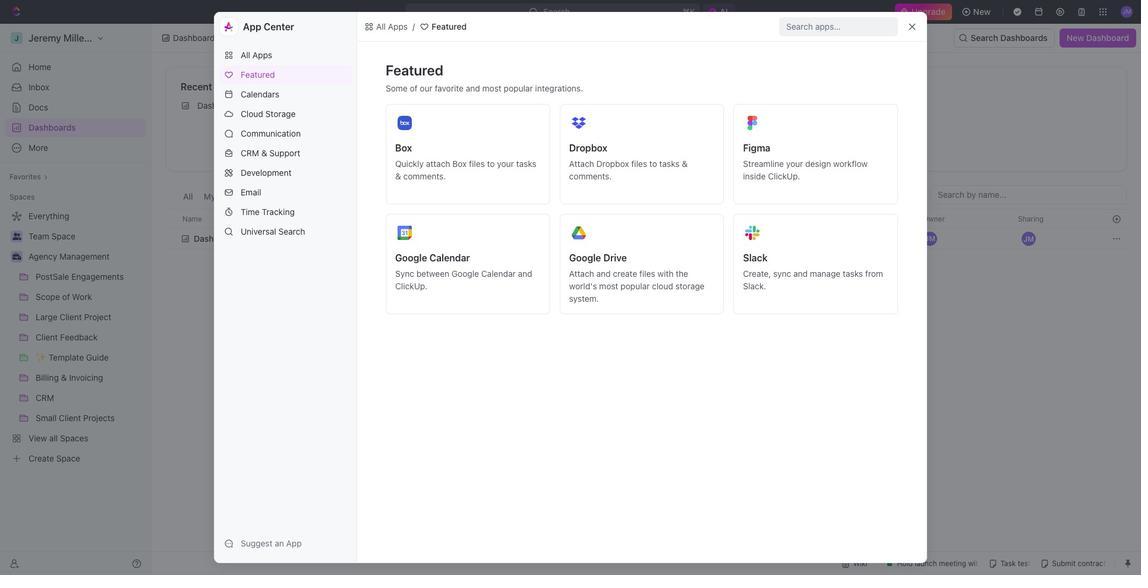 Task type: describe. For each thing, give the bounding box(es) containing it.
files inside 'google drive attach and create files with the world's most popular cloud storage system.'
[[640, 269, 655, 279]]

search dashboards
[[971, 33, 1048, 43]]

calendars
[[241, 89, 279, 99]]

drive
[[604, 253, 627, 263]]

1 horizontal spatial all apps link
[[362, 20, 410, 34]]

featured right l_lxf icon
[[432, 21, 467, 32]]

search inside featured dialog
[[279, 226, 305, 237]]

cloud
[[652, 281, 673, 291]]

dashboard inside new dashboard button
[[1087, 33, 1130, 43]]

0 vertical spatial box
[[395, 143, 412, 153]]

google for google calendar
[[395, 253, 427, 263]]

inbox
[[29, 82, 49, 92]]

dashboard row
[[166, 227, 1127, 251]]

dashboard table
[[166, 209, 1127, 251]]

tracking
[[262, 207, 295, 217]]

slack
[[743, 253, 768, 263]]

my dashboards button
[[201, 185, 268, 209]]

inside
[[743, 171, 766, 181]]

with
[[658, 269, 674, 279]]

l_lxf image
[[420, 22, 429, 32]]

most inside featured some of our favorite and most popular integrations.
[[482, 83, 502, 93]]

/
[[413, 21, 415, 32]]

featured link
[[219, 65, 352, 84]]

my dashboards
[[204, 191, 265, 202]]

design
[[806, 159, 831, 169]]

date updated
[[828, 214, 874, 223]]

owner
[[923, 214, 945, 223]]

storage
[[266, 109, 296, 119]]

workspace button
[[350, 185, 399, 209]]

& inside "link"
[[261, 148, 267, 158]]

0 vertical spatial all
[[376, 21, 386, 32]]

box quickly attach box files to your tasks & comments.
[[395, 143, 537, 181]]

system.
[[569, 294, 599, 304]]

dashboard inside row
[[194, 234, 237, 244]]

between
[[417, 269, 449, 279]]

0 vertical spatial dropbox
[[569, 143, 608, 153]]

my
[[204, 191, 216, 202]]

tasks for slack
[[843, 269, 863, 279]]

world's
[[569, 281, 597, 291]]

cloud storage link
[[219, 105, 352, 124]]

upgrade link
[[896, 4, 952, 20]]

crm & support link
[[219, 144, 352, 163]]

⌘k
[[683, 7, 696, 17]]

agency
[[29, 251, 57, 262]]

search dashboards button
[[954, 29, 1055, 48]]

suggest
[[241, 539, 273, 549]]

docs link
[[5, 98, 146, 117]]

home link
[[5, 58, 146, 77]]

l_lxf image
[[364, 22, 374, 32]]

slack.
[[743, 281, 766, 291]]

cloud storage
[[241, 109, 296, 119]]

dashboards link
[[5, 118, 146, 137]]

create
[[613, 269, 637, 279]]

new button
[[957, 2, 998, 21]]

jeremy miller, , element inside jm button
[[1022, 232, 1036, 246]]

google for google drive
[[569, 253, 601, 263]]

universal search link
[[219, 222, 352, 241]]

all inside button
[[183, 191, 193, 202]]

calendars link
[[219, 85, 352, 104]]

time
[[241, 207, 260, 217]]

attach inside 'google drive attach and create files with the world's most popular cloud storage system.'
[[569, 269, 594, 279]]

all button
[[180, 185, 196, 209]]

figma
[[743, 143, 771, 153]]

universal
[[241, 226, 276, 237]]

tab list containing all
[[180, 185, 399, 209]]

tasks for dropbox
[[660, 159, 680, 169]]

time tracking
[[241, 207, 295, 217]]

all apps for the rightmost all apps link
[[376, 21, 408, 32]]

email link
[[219, 183, 352, 202]]

jm for jeremy miller, , 'element' within the jm button
[[1024, 235, 1034, 243]]

development link
[[219, 163, 352, 183]]

our
[[420, 83, 433, 93]]

communication link
[[219, 124, 352, 143]]

dashboard link for favorites
[[500, 96, 798, 115]]

1 vertical spatial apps
[[253, 50, 272, 60]]

manage
[[810, 269, 841, 279]]

comments. inside box quickly attach box files to your tasks & comments.
[[403, 171, 446, 181]]

streamline
[[743, 159, 784, 169]]

slack create, sync and manage tasks from slack.
[[743, 253, 883, 291]]

popular inside 'google drive attach and create files with the world's most popular cloud storage system.'
[[621, 281, 650, 291]]

sync
[[773, 269, 791, 279]]

attach inside dropbox attach dropbox files to tasks & comments.
[[569, 159, 594, 169]]

featured some of our favorite and most popular integrations.
[[386, 62, 583, 93]]

from
[[865, 269, 883, 279]]

agency management
[[29, 251, 110, 262]]

new dashboard
[[1067, 33, 1130, 43]]

suggest an app button
[[219, 534, 352, 553]]

new dashboard button
[[1060, 29, 1137, 48]]

dashboards inside sidebar navigation
[[29, 122, 76, 133]]

date
[[828, 214, 844, 223]]

1 vertical spatial dropbox
[[597, 159, 629, 169]]

1 horizontal spatial google
[[452, 269, 479, 279]]

1 horizontal spatial favorites
[[504, 81, 545, 92]]

cell inside the dashboard row
[[821, 228, 916, 250]]

0 horizontal spatial all apps link
[[219, 46, 352, 65]]

management
[[59, 251, 110, 262]]

recent
[[181, 81, 212, 92]]

google calendar sync between google calendar and clickup.
[[395, 253, 532, 291]]

sharing
[[1018, 214, 1044, 223]]

inbox link
[[5, 78, 146, 97]]

figma streamline your design workflow inside clickup.
[[743, 143, 868, 181]]

date updated button
[[821, 210, 892, 228]]

docs
[[29, 102, 48, 112]]

clickup. inside figma streamline your design workflow inside clickup.
[[768, 171, 800, 181]]

Search apps… field
[[787, 20, 894, 34]]

3 dashboard link from the left
[[823, 96, 1122, 115]]

dashboard link for recent
[[176, 96, 475, 115]]

sidebar navigation
[[0, 24, 152, 575]]

storage
[[676, 281, 705, 291]]

create,
[[743, 269, 771, 279]]

agency management link
[[29, 247, 144, 266]]

and inside featured some of our favorite and most popular integrations.
[[466, 83, 480, 93]]

jm button
[[1018, 228, 1040, 250]]

name
[[183, 214, 202, 223]]

popular inside featured some of our favorite and most popular integrations.
[[504, 83, 533, 93]]

business time image
[[12, 253, 21, 260]]



Task type: locate. For each thing, give the bounding box(es) containing it.
google right between at the left top of the page
[[452, 269, 479, 279]]

search down time tracking link
[[279, 226, 305, 237]]

0 horizontal spatial favorites
[[10, 172, 41, 181]]

1 vertical spatial all apps link
[[219, 46, 352, 65]]

1 vertical spatial popular
[[621, 281, 650, 291]]

development
[[241, 168, 292, 178]]

2 horizontal spatial google
[[569, 253, 601, 263]]

app
[[243, 21, 261, 32], [286, 539, 302, 549]]

popular left integrations.
[[504, 83, 533, 93]]

your
[[497, 159, 514, 169], [786, 159, 803, 169]]

2 to from the left
[[650, 159, 657, 169]]

0 vertical spatial all apps link
[[362, 20, 410, 34]]

dashboard link
[[176, 96, 475, 115], [500, 96, 798, 115], [823, 96, 1122, 115]]

your inside figma streamline your design workflow inside clickup.
[[786, 159, 803, 169]]

row containing name
[[166, 209, 1127, 229]]

popular
[[504, 83, 533, 93], [621, 281, 650, 291]]

1 vertical spatial &
[[682, 159, 688, 169]]

featured dialog
[[214, 12, 927, 564]]

2 horizontal spatial &
[[682, 159, 688, 169]]

search...
[[544, 7, 577, 17]]

cloud
[[241, 109, 263, 119]]

0 horizontal spatial all
[[183, 191, 193, 202]]

& inside dropbox attach dropbox files to tasks & comments.
[[682, 159, 688, 169]]

1 horizontal spatial popular
[[621, 281, 650, 291]]

dashboard
[[1087, 33, 1130, 43], [197, 100, 239, 111], [521, 100, 563, 111], [845, 100, 886, 111], [194, 234, 237, 244]]

1 horizontal spatial dashboard link
[[500, 96, 798, 115]]

1 attach from the top
[[569, 159, 594, 169]]

all left my
[[183, 191, 193, 202]]

dashboard button up google calendar sync between google calendar and clickup.
[[181, 227, 814, 251]]

0 vertical spatial calendar
[[430, 253, 470, 263]]

most right 'favorite'
[[482, 83, 502, 93]]

1 vertical spatial calendar
[[481, 269, 516, 279]]

0 horizontal spatial popular
[[504, 83, 533, 93]]

workspace
[[353, 191, 396, 202]]

0 horizontal spatial to
[[487, 159, 495, 169]]

1 vertical spatial attach
[[569, 269, 594, 279]]

2 jeremy miller, , element from the left
[[1022, 232, 1036, 246]]

1 vertical spatial all apps
[[241, 50, 272, 60]]

jm for first jeremy miller, , 'element' from left
[[925, 234, 936, 243]]

clickup. inside google calendar sync between google calendar and clickup.
[[395, 281, 428, 291]]

center
[[264, 21, 294, 32]]

search down new button in the right of the page
[[971, 33, 998, 43]]

google up 'sync'
[[395, 253, 427, 263]]

0 horizontal spatial app
[[243, 21, 261, 32]]

1 horizontal spatial search
[[971, 33, 998, 43]]

all apps down app center
[[241, 50, 272, 60]]

Search by name... text field
[[938, 186, 1120, 204]]

0 vertical spatial all apps
[[376, 21, 408, 32]]

0 horizontal spatial clickup.
[[395, 281, 428, 291]]

to inside box quickly attach box files to your tasks & comments.
[[487, 159, 495, 169]]

popular down create
[[621, 281, 650, 291]]

0 horizontal spatial most
[[482, 83, 502, 93]]

1 vertical spatial all
[[241, 50, 250, 60]]

dashboard for dashboard link corresponding to recent
[[197, 100, 239, 111]]

jeremy miller, , element
[[923, 232, 938, 246], [1022, 232, 1036, 246]]

0 vertical spatial popular
[[504, 83, 533, 93]]

all apps
[[376, 21, 408, 32], [241, 50, 272, 60]]

attach
[[426, 159, 450, 169]]

2 comments. from the left
[[569, 171, 612, 181]]

favorites
[[504, 81, 545, 92], [10, 172, 41, 181]]

of
[[410, 83, 418, 93]]

app left center in the top of the page
[[243, 21, 261, 32]]

new
[[974, 7, 991, 17], [1067, 33, 1084, 43]]

0 horizontal spatial all apps
[[241, 50, 272, 60]]

1 vertical spatial favorites
[[10, 172, 41, 181]]

0 vertical spatial apps
[[388, 21, 408, 32]]

and inside slack create, sync and manage tasks from slack.
[[794, 269, 808, 279]]

favorites inside button
[[10, 172, 41, 181]]

to
[[487, 159, 495, 169], [650, 159, 657, 169]]

and inside google calendar sync between google calendar and clickup.
[[518, 269, 532, 279]]

1 horizontal spatial all apps
[[376, 21, 408, 32]]

& inside box quickly attach box files to your tasks & comments.
[[395, 171, 401, 181]]

0 horizontal spatial comments.
[[403, 171, 446, 181]]

crm & support
[[241, 148, 300, 158]]

dashboards inside button
[[218, 191, 265, 202]]

2 horizontal spatial tasks
[[843, 269, 863, 279]]

1 your from the left
[[497, 159, 514, 169]]

0 vertical spatial clickup.
[[768, 171, 800, 181]]

app inside button
[[286, 539, 302, 549]]

app center
[[243, 21, 294, 32]]

all
[[376, 21, 386, 32], [241, 50, 250, 60], [183, 191, 193, 202]]

featured up the calendars
[[241, 70, 275, 80]]

favorites button
[[5, 170, 53, 184]]

quickly
[[395, 159, 424, 169]]

0 vertical spatial most
[[482, 83, 502, 93]]

upgrade
[[912, 7, 946, 17]]

integrations.
[[535, 83, 583, 93]]

0 horizontal spatial jeremy miller, , element
[[923, 232, 938, 246]]

box up quickly
[[395, 143, 412, 153]]

0 vertical spatial attach
[[569, 159, 594, 169]]

1 horizontal spatial clickup.
[[768, 171, 800, 181]]

search inside button
[[971, 33, 998, 43]]

and inside 'google drive attach and create files with the world's most popular cloud storage system.'
[[597, 269, 611, 279]]

0 horizontal spatial &
[[261, 148, 267, 158]]

1 horizontal spatial box
[[453, 159, 467, 169]]

updated
[[846, 214, 874, 223]]

1 vertical spatial clickup.
[[395, 281, 428, 291]]

suggest an app
[[241, 539, 302, 549]]

tasks inside box quickly attach box files to your tasks & comments.
[[516, 159, 537, 169]]

0 horizontal spatial calendar
[[430, 253, 470, 263]]

0 vertical spatial &
[[261, 148, 267, 158]]

1 vertical spatial most
[[599, 281, 618, 291]]

new for new dashboard
[[1067, 33, 1084, 43]]

1 horizontal spatial &
[[395, 171, 401, 181]]

1 vertical spatial box
[[453, 159, 467, 169]]

1 horizontal spatial all
[[241, 50, 250, 60]]

spaces
[[10, 193, 35, 202]]

0 horizontal spatial apps
[[253, 50, 272, 60]]

1 horizontal spatial most
[[599, 281, 618, 291]]

all apps left "/"
[[376, 21, 408, 32]]

dashboard button
[[181, 227, 814, 251], [181, 227, 256, 251]]

0 horizontal spatial google
[[395, 253, 427, 263]]

0 vertical spatial new
[[974, 7, 991, 17]]

communication
[[241, 128, 301, 139]]

jm
[[925, 234, 936, 243], [1024, 235, 1034, 243]]

most down create
[[599, 281, 618, 291]]

some
[[386, 83, 408, 93]]

2 horizontal spatial all
[[376, 21, 386, 32]]

2 attach from the top
[[569, 269, 594, 279]]

row
[[166, 209, 1127, 229]]

all apps link left "/"
[[362, 20, 410, 34]]

most inside 'google drive attach and create files with the world's most popular cloud storage system.'
[[599, 281, 618, 291]]

google drive attach and create files with the world's most popular cloud storage system.
[[569, 253, 705, 304]]

apps
[[388, 21, 408, 32], [253, 50, 272, 60]]

dashboard for 3rd dashboard link from left
[[845, 100, 886, 111]]

1 to from the left
[[487, 159, 495, 169]]

1 dashboard link from the left
[[176, 96, 475, 115]]

0 horizontal spatial tasks
[[516, 159, 537, 169]]

0 vertical spatial search
[[971, 33, 998, 43]]

0 horizontal spatial search
[[279, 226, 305, 237]]

universal search
[[241, 226, 305, 237]]

1 vertical spatial new
[[1067, 33, 1084, 43]]

app right an
[[286, 539, 302, 549]]

1 comments. from the left
[[403, 171, 446, 181]]

0 horizontal spatial new
[[974, 7, 991, 17]]

workflow
[[834, 159, 868, 169]]

1 horizontal spatial jeremy miller, , element
[[1022, 232, 1036, 246]]

most
[[482, 83, 502, 93], [599, 281, 618, 291]]

featured
[[432, 21, 467, 32], [386, 62, 443, 78], [241, 70, 275, 80]]

jeremy miller, , element down sharing
[[1022, 232, 1036, 246]]

featured inside featured some of our favorite and most popular integrations.
[[386, 62, 443, 78]]

0 vertical spatial app
[[243, 21, 261, 32]]

cell
[[821, 228, 916, 250]]

comments.
[[403, 171, 446, 181], [569, 171, 612, 181]]

dashboard for dashboard link corresponding to favorites
[[521, 100, 563, 111]]

1 horizontal spatial calendar
[[481, 269, 516, 279]]

featured up of
[[386, 62, 443, 78]]

tasks inside slack create, sync and manage tasks from slack.
[[843, 269, 863, 279]]

2 vertical spatial all
[[183, 191, 193, 202]]

time tracking link
[[219, 203, 352, 222]]

all apps for the leftmost all apps link
[[241, 50, 272, 60]]

the
[[676, 269, 688, 279]]

0 horizontal spatial box
[[395, 143, 412, 153]]

2 your from the left
[[786, 159, 803, 169]]

calendar
[[430, 253, 470, 263], [481, 269, 516, 279]]

1 vertical spatial search
[[279, 226, 305, 237]]

1 horizontal spatial apps
[[388, 21, 408, 32]]

jm down owner
[[925, 234, 936, 243]]

1 horizontal spatial comments.
[[569, 171, 612, 181]]

2 horizontal spatial dashboard link
[[823, 96, 1122, 115]]

to inside dropbox attach dropbox files to tasks & comments.
[[650, 159, 657, 169]]

jm down sharing
[[1024, 235, 1034, 243]]

0 horizontal spatial dashboard link
[[176, 96, 475, 115]]

tasks inside dropbox attach dropbox files to tasks & comments.
[[660, 159, 680, 169]]

1 horizontal spatial jm
[[1024, 235, 1034, 243]]

dashboard button down name at the left
[[181, 227, 256, 251]]

google inside 'google drive attach and create files with the world's most popular cloud storage system.'
[[569, 253, 601, 263]]

home
[[29, 62, 51, 72]]

dropbox attach dropbox files to tasks & comments.
[[569, 143, 688, 181]]

email
[[241, 187, 261, 197]]

1 vertical spatial app
[[286, 539, 302, 549]]

1 jm from the left
[[925, 234, 936, 243]]

google up the world's
[[569, 253, 601, 263]]

apps down app center
[[253, 50, 272, 60]]

box
[[395, 143, 412, 153], [453, 159, 467, 169]]

tab list
[[180, 185, 399, 209]]

crm
[[241, 148, 259, 158]]

files inside box quickly attach box files to your tasks & comments.
[[469, 159, 485, 169]]

your inside box quickly attach box files to your tasks & comments.
[[497, 159, 514, 169]]

support
[[269, 148, 300, 158]]

1 horizontal spatial app
[[286, 539, 302, 549]]

0 vertical spatial favorites
[[504, 81, 545, 92]]

files inside dropbox attach dropbox files to tasks & comments.
[[631, 159, 647, 169]]

all right l_lxf image
[[376, 21, 386, 32]]

2 dashboard link from the left
[[500, 96, 798, 115]]

google
[[395, 253, 427, 263], [569, 253, 601, 263], [452, 269, 479, 279]]

clickup. down streamline
[[768, 171, 800, 181]]

0 horizontal spatial your
[[497, 159, 514, 169]]

1 jeremy miller, , element from the left
[[923, 232, 938, 246]]

1 horizontal spatial your
[[786, 159, 803, 169]]

dashboards inside button
[[1001, 33, 1048, 43]]

favorite
[[435, 83, 464, 93]]

apps left "/"
[[388, 21, 408, 32]]

jeremy miller, , element down owner
[[923, 232, 938, 246]]

1 horizontal spatial to
[[650, 159, 657, 169]]

box right attach
[[453, 159, 467, 169]]

1 horizontal spatial new
[[1067, 33, 1084, 43]]

comments. inside dropbox attach dropbox files to tasks & comments.
[[569, 171, 612, 181]]

dashboards
[[173, 33, 219, 43], [1001, 33, 1048, 43], [29, 122, 76, 133], [218, 191, 265, 202]]

all apps link up featured link
[[219, 46, 352, 65]]

2 vertical spatial &
[[395, 171, 401, 181]]

dropbox
[[569, 143, 608, 153], [597, 159, 629, 169]]

jm inside button
[[1024, 235, 1034, 243]]

clickup. down 'sync'
[[395, 281, 428, 291]]

2 jm from the left
[[1024, 235, 1034, 243]]

new for new
[[974, 7, 991, 17]]

sync
[[395, 269, 414, 279]]

1 horizontal spatial tasks
[[660, 159, 680, 169]]

all down app center
[[241, 50, 250, 60]]

0 horizontal spatial jm
[[925, 234, 936, 243]]



Task type: vqa. For each thing, say whether or not it's contained in the screenshot.
New Space
no



